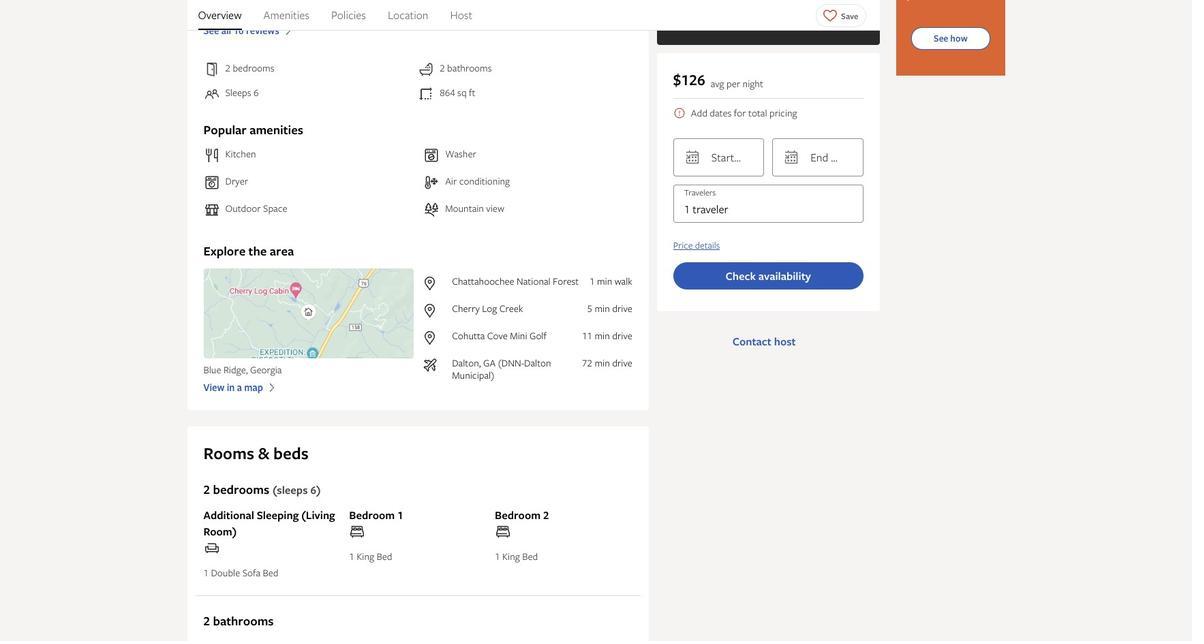Task type: describe. For each thing, give the bounding box(es) containing it.
all
[[222, 24, 231, 37]]

kitchen list item
[[204, 147, 413, 164]]

dryer
[[225, 175, 248, 188]]

see all 16 reviews button
[[204, 19, 633, 37]]

save button
[[817, 4, 867, 27]]

popular location image
[[422, 330, 447, 347]]

georgia
[[250, 364, 282, 377]]

1 vertical spatial 2 bathrooms
[[204, 613, 274, 630]]

availability
[[759, 269, 812, 284]]

&
[[258, 443, 270, 465]]

a
[[237, 382, 242, 394]]

list containing chattahoochee national forest
[[422, 275, 633, 382]]

save
[[842, 10, 859, 21]]

cove
[[488, 329, 508, 342]]

sofa
[[243, 567, 261, 580]]

blue ridge, georgia
[[204, 364, 282, 377]]

explore the area
[[204, 243, 294, 260]]

drive for 11 min drive
[[613, 329, 633, 342]]

1 inside button
[[685, 202, 691, 217]]

contact host
[[733, 334, 796, 349]]

per
[[727, 77, 741, 90]]

72
[[583, 357, 593, 370]]

$126
[[674, 70, 706, 90]]

cohutta
[[452, 329, 485, 342]]

national
[[517, 275, 551, 288]]

0 horizontal spatial bathrooms
[[213, 613, 274, 630]]

washer
[[446, 148, 477, 161]]

creek
[[500, 302, 523, 315]]

72 min drive
[[583, 357, 633, 370]]

cherry
[[452, 302, 480, 315]]

space
[[263, 202, 288, 215]]

location
[[388, 8, 429, 23]]

additional sleeping (living room)
[[204, 508, 335, 540]]

bed for 1
[[377, 551, 393, 564]]

outdoor
[[225, 202, 261, 215]]

mountain view
[[446, 202, 505, 215]]

beds
[[273, 443, 309, 465]]

dalton, ga (dnn-dalton municipal)
[[452, 357, 552, 382]]

host
[[775, 334, 796, 349]]

$126 avg per night
[[674, 70, 764, 90]]

kitchen
[[225, 148, 256, 161]]

airport image
[[422, 357, 447, 374]]

popular amenities
[[204, 121, 304, 139]]

dalton
[[525, 357, 552, 370]]

min for 11
[[595, 329, 610, 342]]

min for 72
[[595, 357, 610, 370]]

ridge,
[[224, 364, 248, 377]]

rooms & beds
[[204, 443, 309, 465]]

1 traveler
[[685, 202, 729, 217]]

bedroom for bedroom 2
[[495, 508, 541, 523]]

double
[[211, 567, 240, 580]]

5
[[588, 302, 593, 315]]

11
[[583, 329, 593, 342]]

chattahoochee
[[452, 275, 515, 288]]

1 traveler button
[[674, 185, 864, 223]]

outdoor space
[[225, 202, 288, 215]]

mountain view list item
[[424, 202, 633, 218]]

price details button
[[674, 239, 720, 252]]

walk
[[615, 275, 633, 288]]

additional
[[204, 508, 254, 523]]

dates
[[710, 106, 732, 119]]

cherry log creek
[[452, 302, 523, 315]]

bedrooms for 2 bedrooms
[[233, 62, 275, 75]]

1 king bed for bedroom 2
[[495, 551, 538, 564]]

sleeping
[[257, 508, 299, 523]]

1 king bed for bedroom 1
[[349, 551, 393, 564]]

popular
[[204, 121, 247, 139]]

cohutta cove mini golf
[[452, 329, 547, 342]]

view in a map button
[[204, 377, 414, 394]]

view
[[204, 382, 225, 394]]

details
[[696, 239, 720, 252]]

price
[[674, 239, 693, 252]]

add dates for total pricing
[[692, 106, 798, 119]]

map
[[244, 382, 263, 394]]

small image
[[674, 107, 686, 119]]

amenities link
[[264, 0, 310, 30]]

mountain
[[446, 202, 484, 215]]

blue
[[204, 364, 221, 377]]

rooms
[[204, 443, 254, 465]]

municipal)
[[452, 369, 495, 382]]

host
[[450, 8, 473, 23]]

explore
[[204, 243, 246, 260]]



Task type: locate. For each thing, give the bounding box(es) containing it.
popular location image left chattahoochee
[[422, 276, 447, 292]]

1 horizontal spatial bathrooms
[[448, 62, 492, 75]]

2 bedrooms (sleeps 6)
[[204, 482, 321, 499]]

1 horizontal spatial bed
[[377, 551, 393, 564]]

pricing
[[770, 106, 798, 119]]

2 1 king bed from the left
[[495, 551, 538, 564]]

bed down bedroom 2
[[523, 551, 538, 564]]

bedrooms for 2 bedrooms (sleeps 6)
[[213, 482, 270, 499]]

popular location image for chattahoochee
[[422, 276, 447, 292]]

1 vertical spatial drive
[[613, 329, 633, 342]]

ft
[[469, 86, 476, 99]]

min right 72
[[595, 357, 610, 370]]

2 popular location image from the top
[[422, 303, 447, 319]]

popular location image
[[422, 276, 447, 292], [422, 303, 447, 319]]

list
[[187, 0, 880, 30], [422, 275, 633, 382]]

1 horizontal spatial bedroom
[[495, 508, 541, 523]]

bed down bedroom 1
[[377, 551, 393, 564]]

1 vertical spatial popular location image
[[422, 303, 447, 319]]

room)
[[204, 525, 237, 540]]

bedrooms up 6
[[233, 62, 275, 75]]

bathrooms
[[448, 62, 492, 75], [213, 613, 274, 630]]

ga
[[484, 357, 496, 370]]

amenities
[[250, 121, 304, 139]]

map image
[[204, 269, 414, 359]]

area
[[270, 243, 294, 260]]

2 bathrooms up sq
[[440, 62, 492, 75]]

1 popular location image from the top
[[422, 276, 447, 292]]

(living
[[302, 508, 335, 523]]

0 vertical spatial list
[[187, 0, 880, 30]]

min right 5
[[595, 302, 610, 315]]

dryer list item
[[204, 175, 413, 191]]

the
[[249, 243, 267, 260]]

0 vertical spatial bathrooms
[[448, 62, 492, 75]]

king down bedroom 1
[[357, 551, 374, 564]]

bedrooms up additional
[[213, 482, 270, 499]]

drive for 5 min drive
[[613, 302, 633, 315]]

0 horizontal spatial king
[[357, 551, 374, 564]]

avg
[[711, 77, 725, 90]]

2
[[225, 62, 231, 75], [440, 62, 445, 75], [204, 482, 210, 499], [544, 508, 549, 523], [204, 613, 210, 630]]

outdoor space list item
[[204, 202, 413, 218]]

check availability button
[[674, 263, 864, 290]]

0 horizontal spatial 2 bathrooms
[[204, 613, 274, 630]]

1 vertical spatial bathrooms
[[213, 613, 274, 630]]

bed right sofa
[[263, 567, 279, 580]]

view in a map
[[204, 382, 263, 394]]

1 king from the left
[[357, 551, 374, 564]]

drive down 5 min drive
[[613, 329, 633, 342]]

0 vertical spatial 2 bathrooms
[[440, 62, 492, 75]]

total
[[749, 106, 768, 119]]

air
[[446, 175, 457, 188]]

amenities
[[264, 8, 310, 23]]

dalton,
[[452, 357, 481, 370]]

sleeps
[[225, 86, 251, 99]]

night
[[743, 77, 764, 90]]

view
[[487, 202, 505, 215]]

1 vertical spatial bedrooms
[[213, 482, 270, 499]]

min for 5
[[595, 302, 610, 315]]

2 king from the left
[[503, 551, 520, 564]]

price details check availability
[[674, 239, 812, 284]]

location link
[[388, 0, 429, 30]]

add
[[692, 106, 708, 119]]

0 vertical spatial bedrooms
[[233, 62, 275, 75]]

mini
[[510, 329, 528, 342]]

washer list item
[[424, 147, 633, 164]]

bathrooms down 1 double sofa bed
[[213, 613, 274, 630]]

2 bedrooms
[[225, 62, 275, 75]]

16
[[234, 24, 244, 37]]

5 min drive
[[588, 302, 633, 315]]

3 drive from the top
[[613, 357, 633, 370]]

2 vertical spatial drive
[[613, 357, 633, 370]]

bed
[[377, 551, 393, 564], [523, 551, 538, 564], [263, 567, 279, 580]]

log
[[482, 302, 497, 315]]

drive for 72 min drive
[[613, 357, 633, 370]]

1 horizontal spatial king
[[503, 551, 520, 564]]

1 drive from the top
[[613, 302, 633, 315]]

6
[[254, 86, 259, 99]]

contact host link
[[722, 328, 807, 355]]

min for 1
[[597, 275, 613, 288]]

bedroom 1
[[349, 508, 404, 523]]

11 min drive
[[583, 329, 633, 342]]

king for bedroom 2
[[503, 551, 520, 564]]

0 horizontal spatial bedroom
[[349, 508, 395, 523]]

min right 11
[[595, 329, 610, 342]]

overview
[[198, 8, 242, 23]]

medium image
[[282, 25, 294, 37]]

in
[[227, 382, 235, 394]]

see all 16 reviews
[[204, 24, 279, 37]]

864
[[440, 86, 455, 99]]

0 horizontal spatial 1 king bed
[[349, 551, 393, 564]]

drive down 11 min drive
[[613, 357, 633, 370]]

bathrooms up ft
[[448, 62, 492, 75]]

policies
[[331, 8, 366, 23]]

check
[[726, 269, 756, 284]]

policies link
[[331, 0, 366, 30]]

traveler
[[693, 202, 729, 217]]

air conditioning list item
[[424, 175, 633, 191]]

1 king bed down bedroom 1
[[349, 551, 393, 564]]

0 horizontal spatial bed
[[263, 567, 279, 580]]

negative theme image
[[204, 0, 220, 13]]

6)
[[311, 483, 321, 498]]

drive
[[613, 302, 633, 315], [613, 329, 633, 342], [613, 357, 633, 370]]

drive down walk
[[613, 302, 633, 315]]

king down bedroom 2
[[503, 551, 520, 564]]

golf
[[530, 329, 547, 342]]

2 bedroom from the left
[[495, 508, 541, 523]]

1 horizontal spatial 2 bathrooms
[[440, 62, 492, 75]]

contact
[[733, 334, 772, 349]]

see
[[204, 24, 219, 37]]

for
[[734, 106, 747, 119]]

1 bedroom from the left
[[349, 508, 395, 523]]

0 vertical spatial popular location image
[[422, 276, 447, 292]]

bed for 2
[[523, 551, 538, 564]]

864 sq ft
[[440, 86, 476, 99]]

bedroom 2
[[495, 508, 549, 523]]

1 king bed down bedroom 2
[[495, 551, 538, 564]]

king
[[357, 551, 374, 564], [503, 551, 520, 564]]

1
[[685, 202, 691, 217], [590, 275, 595, 288], [398, 508, 404, 523], [349, 551, 355, 564], [495, 551, 500, 564], [204, 567, 209, 580]]

(dnn-
[[498, 357, 525, 370]]

host link
[[450, 0, 473, 30]]

popular location image for cherry
[[422, 303, 447, 319]]

popular location image up popular location image
[[422, 303, 447, 319]]

list containing overview
[[187, 0, 880, 30]]

air conditioning
[[446, 175, 510, 188]]

sleeps 6
[[225, 86, 259, 99]]

king for bedroom 1
[[357, 551, 374, 564]]

reviews
[[246, 24, 279, 37]]

1 vertical spatial list
[[422, 275, 633, 382]]

1 min walk
[[590, 275, 633, 288]]

conditioning
[[459, 175, 510, 188]]

min left walk
[[597, 275, 613, 288]]

(sleeps
[[273, 483, 308, 498]]

2 drive from the top
[[613, 329, 633, 342]]

2 bathrooms down 1 double sofa bed
[[204, 613, 274, 630]]

medium image
[[266, 382, 278, 394]]

bedroom for bedroom 1
[[349, 508, 395, 523]]

1 king bed
[[349, 551, 393, 564], [495, 551, 538, 564]]

1 horizontal spatial 1 king bed
[[495, 551, 538, 564]]

2 horizontal spatial bed
[[523, 551, 538, 564]]

forest
[[553, 275, 579, 288]]

0 vertical spatial drive
[[613, 302, 633, 315]]

1 1 king bed from the left
[[349, 551, 393, 564]]



Task type: vqa. For each thing, say whether or not it's contained in the screenshot.
the left THE WOOD
no



